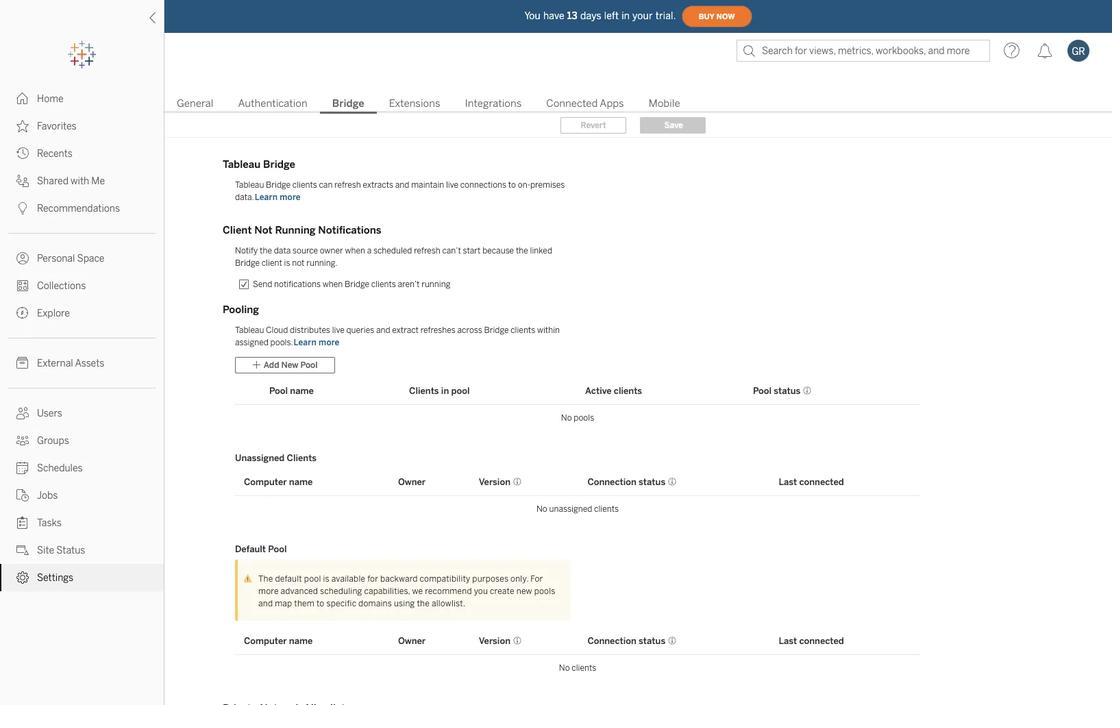Task type: locate. For each thing, give the bounding box(es) containing it.
0 vertical spatial last
[[779, 477, 797, 487]]

1 last from the top
[[779, 477, 797, 487]]

1 vertical spatial name
[[289, 477, 313, 487]]

0 horizontal spatial when
[[323, 280, 343, 289]]

name down them at the bottom left of the page
[[289, 636, 313, 646]]

last connected for no unassigned clients
[[779, 477, 844, 487]]

1 vertical spatial status
[[639, 477, 666, 487]]

by text only_f5he34f image inside site status link
[[16, 544, 29, 556]]

clients
[[409, 385, 439, 396], [287, 453, 317, 463]]

and inside the default pool is available for backward compatibility purposes only. for more advanced scheduling capabilities, we recommend you create new pools and map them to specific domains using the allowlist.
[[258, 599, 273, 609]]

in down refreshes
[[441, 385, 449, 396]]

1 vertical spatial learn more link
[[293, 337, 340, 348]]

1 horizontal spatial when
[[345, 246, 365, 256]]

not
[[254, 224, 273, 236]]

unassigned
[[549, 504, 592, 514]]

jobs link
[[0, 482, 164, 509]]

name down unassigned clients
[[289, 477, 313, 487]]

1 vertical spatial learn
[[294, 338, 317, 347]]

is up scheduling
[[323, 574, 329, 584]]

by text only_f5he34f image left explore
[[16, 307, 29, 319]]

favorites
[[37, 121, 77, 132]]

1 computer from the top
[[244, 477, 287, 487]]

them
[[294, 599, 315, 609]]

pool name
[[269, 385, 314, 396]]

0 vertical spatial in
[[622, 10, 630, 22]]

by text only_f5he34f image left "users"
[[16, 407, 29, 419]]

by text only_f5he34f image left personal
[[16, 252, 29, 265]]

by text only_f5he34f image inside collections link
[[16, 280, 29, 292]]

buy
[[699, 12, 715, 21]]

default
[[235, 544, 266, 554]]

2 last connected from the top
[[779, 636, 844, 646]]

0 vertical spatial clients
[[409, 385, 439, 396]]

revert
[[581, 121, 606, 130]]

aren't
[[398, 280, 420, 289]]

1 vertical spatial clients
[[287, 453, 317, 463]]

version for no clients
[[479, 636, 511, 646]]

by text only_f5he34f image inside recents link
[[16, 147, 29, 160]]

when left a
[[345, 246, 365, 256]]

tableau inside tableau bridge clients can refresh extracts and maintain live connections to on-premises data.
[[235, 180, 264, 190]]

site
[[37, 545, 54, 556]]

1 horizontal spatial the
[[417, 599, 430, 609]]

1 last connected from the top
[[779, 477, 844, 487]]

pool inside the default pool is available for backward compatibility purposes only. for more advanced scheduling capabilities, we recommend you create new pools and map them to specific domains using the allowlist.
[[304, 574, 321, 584]]

main navigation. press the up and down arrow keys to access links. element
[[0, 85, 164, 591]]

to inside tableau bridge clients can refresh extracts and maintain live connections to on-premises data.
[[508, 180, 516, 190]]

1 horizontal spatial live
[[446, 180, 459, 190]]

learn down distributes
[[294, 338, 317, 347]]

in
[[622, 10, 630, 22], [441, 385, 449, 396]]

0 horizontal spatial the
[[260, 246, 272, 256]]

is left not
[[284, 258, 290, 268]]

1 connection from the top
[[588, 477, 637, 487]]

tableau bridge clients can refresh extracts and maintain live connections to on-premises data.
[[235, 180, 565, 202]]

connected
[[799, 477, 844, 487], [799, 636, 844, 646]]

capabilities,
[[364, 587, 410, 596]]

1 vertical spatial connected
[[799, 636, 844, 646]]

0 vertical spatial learn more link
[[254, 192, 301, 203]]

bridge inside the tableau cloud distributes live queries and extract refreshes across bridge clients within assigned pools.
[[484, 326, 509, 335]]

by text only_f5he34f image inside shared with me link
[[16, 175, 29, 187]]

your
[[633, 10, 653, 22]]

by text only_f5he34f image inside favorites link
[[16, 120, 29, 132]]

by text only_f5he34f image left settings
[[16, 572, 29, 584]]

0 vertical spatial connected
[[799, 477, 844, 487]]

unassigned clients
[[235, 453, 317, 463]]

across
[[457, 326, 482, 335]]

pool
[[269, 385, 288, 396], [753, 385, 772, 396], [268, 544, 287, 554]]

main content
[[164, 69, 1112, 705]]

because
[[483, 246, 514, 256]]

1 vertical spatial last
[[779, 636, 797, 646]]

4 by text only_f5he34f image from the top
[[16, 252, 29, 265]]

by text only_f5he34f image left external
[[16, 357, 29, 369]]

1 computer name from the top
[[244, 477, 313, 487]]

3 by text only_f5he34f image from the top
[[16, 357, 29, 369]]

0 vertical spatial learn
[[255, 193, 278, 202]]

3 by text only_f5he34f image from the top
[[16, 202, 29, 215]]

map
[[275, 599, 292, 609]]

on-
[[518, 180, 530, 190]]

0 vertical spatial last connected
[[779, 477, 844, 487]]

version
[[479, 477, 511, 487], [479, 636, 511, 646]]

by text only_f5he34f image left jobs
[[16, 489, 29, 502]]

home
[[37, 93, 64, 105]]

by text only_f5he34f image for shared with me
[[16, 175, 29, 187]]

1 vertical spatial to
[[317, 599, 325, 609]]

7 by text only_f5he34f image from the top
[[16, 407, 29, 419]]

1 horizontal spatial and
[[376, 326, 390, 335]]

clients down the tableau cloud distributes live queries and extract refreshes across bridge clients within assigned pools.
[[409, 385, 439, 396]]

by text only_f5he34f image for recents
[[16, 147, 29, 160]]

notify
[[235, 246, 258, 256]]

0 vertical spatial computer name
[[244, 477, 313, 487]]

tableau for tableau bridge clients can refresh extracts and maintain live connections to on-premises data.
[[235, 180, 264, 190]]

0 vertical spatial and
[[395, 180, 409, 190]]

1 vertical spatial pool
[[304, 574, 321, 584]]

0 vertical spatial connection status
[[588, 477, 666, 487]]

is
[[284, 258, 290, 268], [323, 574, 329, 584]]

more down distributes
[[319, 338, 340, 347]]

by text only_f5he34f image left collections
[[16, 280, 29, 292]]

the inside the default pool is available for backward compatibility purposes only. for more advanced scheduling capabilities, we recommend you create new pools and map them to specific domains using the allowlist.
[[417, 599, 430, 609]]

the
[[260, 246, 272, 256], [516, 246, 528, 256], [417, 599, 430, 609]]

the left linked
[[516, 246, 528, 256]]

by text only_f5he34f image inside tasks link
[[16, 517, 29, 529]]

0 horizontal spatial to
[[317, 599, 325, 609]]

apps
[[600, 97, 624, 110]]

sub-spaces tab list
[[164, 96, 1112, 114]]

1 owner from the top
[[398, 477, 426, 487]]

last
[[779, 477, 797, 487], [779, 636, 797, 646]]

clients right unassigned
[[287, 453, 317, 463]]

computer
[[244, 477, 287, 487], [244, 636, 287, 646]]

0 horizontal spatial learn
[[255, 193, 278, 202]]

1 vertical spatial last connected
[[779, 636, 844, 646]]

2 computer name from the top
[[244, 636, 313, 646]]

connection up no clients
[[588, 636, 637, 646]]

connection status
[[588, 477, 666, 487], [588, 636, 666, 646]]

bridge
[[332, 97, 364, 110], [263, 158, 295, 171], [266, 180, 291, 190], [235, 258, 260, 268], [345, 280, 369, 289], [484, 326, 509, 335]]

bridge right across on the left
[[484, 326, 509, 335]]

source
[[293, 246, 318, 256]]

live left queries
[[332, 326, 345, 335]]

11 by text only_f5he34f image from the top
[[16, 572, 29, 584]]

refresh inside notify the data source owner when a scheduled refresh can't start because the linked bridge client is not running.
[[414, 246, 441, 256]]

2 by text only_f5he34f image from the top
[[16, 175, 29, 187]]

no unassigned clients
[[537, 504, 619, 514]]

refresh right "can"
[[334, 180, 361, 190]]

the up client
[[260, 246, 272, 256]]

by text only_f5he34f image left 'schedules'
[[16, 462, 29, 474]]

pool for pool status
[[753, 385, 772, 396]]

4 by text only_f5he34f image from the top
[[16, 434, 29, 447]]

1 vertical spatial no
[[537, 504, 547, 514]]

cloud
[[266, 326, 288, 335]]

by text only_f5he34f image left shared
[[16, 175, 29, 187]]

by text only_f5he34f image left the tasks
[[16, 517, 29, 529]]

connection up no unassigned clients
[[588, 477, 637, 487]]

2 vertical spatial tableau
[[235, 326, 264, 335]]

tableau
[[223, 158, 261, 171], [235, 180, 264, 190], [235, 326, 264, 335]]

0 horizontal spatial and
[[258, 599, 273, 609]]

1 horizontal spatial more
[[280, 193, 301, 202]]

2 vertical spatial name
[[289, 636, 313, 646]]

settings link
[[0, 564, 164, 591]]

live
[[446, 180, 459, 190], [332, 326, 345, 335]]

navigation
[[164, 93, 1112, 114]]

1 vertical spatial version
[[479, 636, 511, 646]]

2 vertical spatial more
[[258, 587, 279, 596]]

by text only_f5he34f image left groups
[[16, 434, 29, 447]]

by text only_f5he34f image for external assets
[[16, 357, 29, 369]]

notifications
[[318, 224, 382, 236]]

groups
[[37, 435, 69, 447]]

2 vertical spatial no
[[559, 663, 570, 673]]

bridge inside notify the data source owner when a scheduled refresh can't start because the linked bridge client is not running.
[[235, 258, 260, 268]]

2 connected from the top
[[799, 636, 844, 646]]

by text only_f5he34f image inside recommendations link
[[16, 202, 29, 215]]

1 vertical spatial when
[[323, 280, 343, 289]]

1 vertical spatial connection status
[[588, 636, 666, 646]]

navigation containing general
[[164, 93, 1112, 114]]

0 horizontal spatial is
[[284, 258, 290, 268]]

by text only_f5he34f image inside personal space link
[[16, 252, 29, 265]]

by text only_f5he34f image inside groups link
[[16, 434, 29, 447]]

computer down unassigned
[[244, 477, 287, 487]]

1 vertical spatial and
[[376, 326, 390, 335]]

0 horizontal spatial pools
[[534, 587, 556, 596]]

1 version from the top
[[479, 477, 511, 487]]

0 vertical spatial owner
[[398, 477, 426, 487]]

refresh
[[334, 180, 361, 190], [414, 246, 441, 256]]

allowlist.
[[432, 599, 466, 609]]

purposes
[[472, 574, 509, 584]]

by text only_f5he34f image left recommendations on the left top of page
[[16, 202, 29, 215]]

left
[[604, 10, 619, 22]]

pool for pool name
[[269, 385, 288, 396]]

9 by text only_f5he34f image from the top
[[16, 517, 29, 529]]

owner for no clients
[[398, 636, 426, 646]]

0 vertical spatial to
[[508, 180, 516, 190]]

connection status up no clients
[[588, 636, 666, 646]]

5 by text only_f5he34f image from the top
[[16, 489, 29, 502]]

2 horizontal spatial more
[[319, 338, 340, 347]]

more inside the default pool is available for backward compatibility purposes only. for more advanced scheduling capabilities, we recommend you create new pools and map them to specific domains using the allowlist.
[[258, 587, 279, 596]]

0 vertical spatial connection
[[588, 477, 637, 487]]

1 vertical spatial refresh
[[414, 246, 441, 256]]

2 connection status from the top
[[588, 636, 666, 646]]

refresh left the can't
[[414, 246, 441, 256]]

collections link
[[0, 272, 164, 299]]

the default pool is available for backward compatibility purposes only. for more advanced scheduling capabilities, we recommend you create new pools and map them to specific domains using the allowlist.
[[258, 574, 556, 609]]

owner
[[398, 477, 426, 487], [398, 636, 426, 646]]

name down pools.
[[290, 385, 314, 396]]

by text only_f5he34f image inside schedules 'link'
[[16, 462, 29, 474]]

tableau inside the tableau cloud distributes live queries and extract refreshes across bridge clients within assigned pools.
[[235, 326, 264, 335]]

2 version from the top
[[479, 636, 511, 646]]

is inside the default pool is available for backward compatibility purposes only. for more advanced scheduling capabilities, we recommend you create new pools and map them to specific domains using the allowlist.
[[323, 574, 329, 584]]

by text only_f5he34f image left "favorites"
[[16, 120, 29, 132]]

computer name down map
[[244, 636, 313, 646]]

0 vertical spatial refresh
[[334, 180, 361, 190]]

1 vertical spatial live
[[332, 326, 345, 335]]

0 vertical spatial no
[[561, 413, 572, 423]]

advanced
[[281, 587, 318, 596]]

1 connected from the top
[[799, 477, 844, 487]]

0 horizontal spatial pool
[[304, 574, 321, 584]]

days
[[580, 10, 602, 22]]

by text only_f5he34f image for groups
[[16, 434, 29, 447]]

more for distributes
[[319, 338, 340, 347]]

1 vertical spatial is
[[323, 574, 329, 584]]

connection status up no unassigned clients
[[588, 477, 666, 487]]

collections
[[37, 280, 86, 292]]

computer down map
[[244, 636, 287, 646]]

external assets
[[37, 358, 104, 369]]

pools down active
[[574, 413, 594, 423]]

and left map
[[258, 599, 273, 609]]

1 connection status from the top
[[588, 477, 666, 487]]

2 connection from the top
[[588, 636, 637, 646]]

by text only_f5he34f image for home
[[16, 93, 29, 105]]

0 vertical spatial live
[[446, 180, 459, 190]]

learn right the data.
[[255, 193, 278, 202]]

status
[[56, 545, 85, 556]]

live inside tableau bridge clients can refresh extracts and maintain live connections to on-premises data.
[[446, 180, 459, 190]]

pool for in
[[451, 385, 470, 396]]

a
[[367, 246, 372, 256]]

2 vertical spatial and
[[258, 599, 273, 609]]

connected apps
[[546, 97, 624, 110]]

0 vertical spatial computer
[[244, 477, 287, 487]]

pools down for
[[534, 587, 556, 596]]

schedules
[[37, 463, 83, 474]]

5 by text only_f5he34f image from the top
[[16, 280, 29, 292]]

live inside the tableau cloud distributes live queries and extract refreshes across bridge clients within assigned pools.
[[332, 326, 345, 335]]

recents
[[37, 148, 72, 160]]

and
[[395, 180, 409, 190], [376, 326, 390, 335], [258, 599, 273, 609]]

2 horizontal spatial and
[[395, 180, 409, 190]]

connection
[[588, 477, 637, 487], [588, 636, 637, 646]]

tableau for tableau cloud distributes live queries and extract refreshes across bridge clients within assigned pools.
[[235, 326, 264, 335]]

1 horizontal spatial learn
[[294, 338, 317, 347]]

start
[[463, 246, 481, 256]]

0 vertical spatial version
[[479, 477, 511, 487]]

by text only_f5he34f image
[[16, 93, 29, 105], [16, 147, 29, 160], [16, 202, 29, 215], [16, 252, 29, 265], [16, 280, 29, 292], [16, 307, 29, 319], [16, 407, 29, 419], [16, 462, 29, 474], [16, 517, 29, 529], [16, 544, 29, 556], [16, 572, 29, 584]]

0 vertical spatial learn more
[[255, 193, 301, 202]]

1 vertical spatial pools
[[534, 587, 556, 596]]

6 by text only_f5he34f image from the top
[[16, 307, 29, 319]]

pool up 'advanced'
[[304, 574, 321, 584]]

by text only_f5he34f image inside jobs link
[[16, 489, 29, 502]]

the down we
[[417, 599, 430, 609]]

to right them at the bottom left of the page
[[317, 599, 325, 609]]

1 horizontal spatial pools
[[574, 413, 594, 423]]

2 vertical spatial status
[[639, 636, 666, 646]]

domains
[[359, 599, 392, 609]]

by text only_f5he34f image inside home link
[[16, 93, 29, 105]]

learn more right the data.
[[255, 193, 301, 202]]

using
[[394, 599, 415, 609]]

0 horizontal spatial live
[[332, 326, 345, 335]]

1 horizontal spatial clients
[[409, 385, 439, 396]]

users
[[37, 408, 62, 419]]

by text only_f5he34f image inside settings link
[[16, 572, 29, 584]]

more up running
[[280, 193, 301, 202]]

name for no clients
[[289, 636, 313, 646]]

1 vertical spatial learn more
[[294, 338, 340, 347]]

computer name for no unassigned clients
[[244, 477, 313, 487]]

clients in pool
[[409, 385, 470, 396]]

to left the on-
[[508, 180, 516, 190]]

bridge down tableau bridge
[[266, 180, 291, 190]]

recommendations
[[37, 203, 120, 215]]

by text only_f5he34f image left home
[[16, 93, 29, 105]]

1 by text only_f5he34f image from the top
[[16, 93, 29, 105]]

by text only_f5he34f image left the site
[[16, 544, 29, 556]]

maintain
[[411, 180, 444, 190]]

bridge down notify
[[235, 258, 260, 268]]

more down the 'the'
[[258, 587, 279, 596]]

0 horizontal spatial refresh
[[334, 180, 361, 190]]

0 vertical spatial pool
[[451, 385, 470, 396]]

and right extracts
[[395, 180, 409, 190]]

by text only_f5he34f image left recents
[[16, 147, 29, 160]]

scheduled
[[373, 246, 412, 256]]

and left extract
[[376, 326, 390, 335]]

1 vertical spatial owner
[[398, 636, 426, 646]]

1 vertical spatial computer name
[[244, 636, 313, 646]]

0 vertical spatial tableau
[[223, 158, 261, 171]]

with
[[71, 175, 89, 187]]

in right left
[[622, 10, 630, 22]]

1 horizontal spatial is
[[323, 574, 329, 584]]

pool down across on the left
[[451, 385, 470, 396]]

by text only_f5he34f image inside external assets 'link'
[[16, 357, 29, 369]]

1 vertical spatial computer
[[244, 636, 287, 646]]

8 by text only_f5he34f image from the top
[[16, 462, 29, 474]]

general
[[177, 97, 213, 110]]

2 by text only_f5he34f image from the top
[[16, 147, 29, 160]]

1 horizontal spatial refresh
[[414, 246, 441, 256]]

2 owner from the top
[[398, 636, 426, 646]]

0 horizontal spatial more
[[258, 587, 279, 596]]

0 horizontal spatial in
[[441, 385, 449, 396]]

connection status for no unassigned clients
[[588, 477, 666, 487]]

only.
[[511, 574, 529, 584]]

connection for no unassigned clients
[[588, 477, 637, 487]]

learn for data.
[[255, 193, 278, 202]]

2 computer from the top
[[244, 636, 287, 646]]

when down running.
[[323, 280, 343, 289]]

10 by text only_f5he34f image from the top
[[16, 544, 29, 556]]

revert button
[[561, 117, 626, 134]]

computer for no clients
[[244, 636, 287, 646]]

learn more link down distributes
[[293, 337, 340, 348]]

1 horizontal spatial to
[[508, 180, 516, 190]]

pools inside the default pool is available for backward compatibility purposes only. for more advanced scheduling capabilities, we recommend you create new pools and map them to specific domains using the allowlist.
[[534, 587, 556, 596]]

name for no unassigned clients
[[289, 477, 313, 487]]

1 horizontal spatial in
[[622, 10, 630, 22]]

by text only_f5he34f image inside the "explore" link
[[16, 307, 29, 319]]

running
[[422, 280, 451, 289]]

by text only_f5he34f image for personal space
[[16, 252, 29, 265]]

1 by text only_f5he34f image from the top
[[16, 120, 29, 132]]

learn more link up not
[[254, 192, 301, 203]]

0 vertical spatial more
[[280, 193, 301, 202]]

bridge left extensions at the left top
[[332, 97, 364, 110]]

1 horizontal spatial pool
[[451, 385, 470, 396]]

2 last from the top
[[779, 636, 797, 646]]

by text only_f5he34f image inside users link
[[16, 407, 29, 419]]

1 vertical spatial tableau
[[235, 180, 264, 190]]

1 vertical spatial more
[[319, 338, 340, 347]]

clients inside tableau bridge clients can refresh extracts and maintain live connections to on-premises data.
[[293, 180, 317, 190]]

1 vertical spatial connection
[[588, 636, 637, 646]]

live right the maintain
[[446, 180, 459, 190]]

by text only_f5he34f image
[[16, 120, 29, 132], [16, 175, 29, 187], [16, 357, 29, 369], [16, 434, 29, 447], [16, 489, 29, 502]]

0 vertical spatial is
[[284, 258, 290, 268]]

learn more link for distributes
[[293, 337, 340, 348]]

learn more for clients
[[255, 193, 301, 202]]

computer name down unassigned clients
[[244, 477, 313, 487]]

by text only_f5he34f image for site status
[[16, 544, 29, 556]]

0 vertical spatial name
[[290, 385, 314, 396]]

learn more down distributes
[[294, 338, 340, 347]]

0 vertical spatial when
[[345, 246, 365, 256]]



Task type: vqa. For each thing, say whether or not it's contained in the screenshot.
1st the Computer name from the bottom of the page
yes



Task type: describe. For each thing, give the bounding box(es) containing it.
have
[[543, 10, 565, 22]]

mobile
[[649, 97, 680, 110]]

bridge inside tableau bridge clients can refresh extracts and maintain live connections to on-premises data.
[[266, 180, 291, 190]]

extensions
[[389, 97, 440, 110]]

data
[[274, 246, 291, 256]]

recommendations link
[[0, 195, 164, 222]]

create
[[490, 587, 515, 596]]

navigation panel element
[[0, 41, 164, 591]]

personal
[[37, 253, 75, 265]]

by text only_f5he34f image for jobs
[[16, 489, 29, 502]]

within
[[537, 326, 560, 335]]

13
[[567, 10, 578, 22]]

connection status for no clients
[[588, 636, 666, 646]]

2 horizontal spatial the
[[516, 246, 528, 256]]

buy now button
[[682, 5, 752, 27]]

client
[[223, 224, 252, 236]]

available
[[331, 574, 365, 584]]

space
[[77, 253, 104, 265]]

and inside the tableau cloud distributes live queries and extract refreshes across bridge clients within assigned pools.
[[376, 326, 390, 335]]

explore link
[[0, 299, 164, 327]]

default
[[275, 574, 302, 584]]

bridge down a
[[345, 280, 369, 289]]

to inside the default pool is available for backward compatibility purposes only. for more advanced scheduling capabilities, we recommend you create new pools and map them to specific domains using the allowlist.
[[317, 599, 325, 609]]

by text only_f5he34f image for tasks
[[16, 517, 29, 529]]

refreshes
[[421, 326, 456, 335]]

settings
[[37, 572, 73, 584]]

tableau bridge
[[223, 158, 295, 171]]

bridge inside sub-spaces tab list
[[332, 97, 364, 110]]

learn for pools.
[[294, 338, 317, 347]]

owner for no unassigned clients
[[398, 477, 426, 487]]

by text only_f5he34f image for recommendations
[[16, 202, 29, 215]]

status for no clients
[[639, 636, 666, 646]]

by text only_f5he34f image for collections
[[16, 280, 29, 292]]

1 vertical spatial in
[[441, 385, 449, 396]]

active
[[585, 385, 612, 396]]

assigned
[[235, 338, 269, 347]]

shared with me
[[37, 175, 105, 187]]

data.
[[235, 193, 254, 202]]

pool status
[[753, 385, 801, 396]]

tableau for tableau bridge
[[223, 158, 261, 171]]

shared
[[37, 175, 69, 187]]

external assets link
[[0, 350, 164, 377]]

tasks
[[37, 517, 62, 529]]

0 vertical spatial pools
[[574, 413, 594, 423]]

no for no clients
[[559, 663, 570, 673]]

when inside notify the data source owner when a scheduled refresh can't start because the linked bridge client is not running.
[[345, 246, 365, 256]]

pool for default
[[304, 574, 321, 584]]

recents link
[[0, 140, 164, 167]]

unassigned
[[235, 453, 285, 463]]

linked
[[530, 246, 552, 256]]

groups link
[[0, 427, 164, 454]]

buy now
[[699, 12, 735, 21]]

can
[[319, 180, 333, 190]]

can't
[[442, 246, 461, 256]]

distributes
[[290, 326, 330, 335]]

client not running notifications
[[223, 224, 382, 236]]

explore
[[37, 308, 70, 319]]

computer name for no clients
[[244, 636, 313, 646]]

0 vertical spatial status
[[774, 385, 801, 396]]

learn more for distributes
[[294, 338, 340, 347]]

and inside tableau bridge clients can refresh extracts and maintain live connections to on-premises data.
[[395, 180, 409, 190]]

extracts
[[363, 180, 393, 190]]

connected for no clients
[[799, 636, 844, 646]]

favorites link
[[0, 112, 164, 140]]

default pool
[[235, 544, 287, 554]]

assets
[[75, 358, 104, 369]]

connected
[[546, 97, 598, 110]]

for
[[531, 574, 543, 584]]

main content containing general
[[164, 69, 1112, 705]]

by text only_f5he34f image for settings
[[16, 572, 29, 584]]

me
[[91, 175, 105, 187]]

version for no unassigned clients
[[479, 477, 511, 487]]

for
[[367, 574, 378, 584]]

refresh inside tableau bridge clients can refresh extracts and maintain live connections to on-premises data.
[[334, 180, 361, 190]]

clients inside the tableau cloud distributes live queries and extract refreshes across bridge clients within assigned pools.
[[511, 326, 535, 335]]

premises
[[530, 180, 565, 190]]

connection for no clients
[[588, 636, 637, 646]]

bridge down authentication
[[263, 158, 295, 171]]

send
[[253, 280, 272, 289]]

computer for no unassigned clients
[[244, 477, 287, 487]]

by text only_f5he34f image for explore
[[16, 307, 29, 319]]

pooling
[[223, 304, 259, 316]]

pools.
[[270, 338, 293, 347]]

owner
[[320, 246, 343, 256]]

warning image
[[243, 574, 253, 583]]

learn more link for clients
[[254, 192, 301, 203]]

we
[[412, 587, 423, 596]]

last for no unassigned clients
[[779, 477, 797, 487]]

notify the data source owner when a scheduled refresh can't start because the linked bridge client is not running.
[[235, 246, 552, 268]]

site status
[[37, 545, 85, 556]]

you
[[525, 10, 541, 22]]

authentication
[[238, 97, 308, 110]]

connected for no unassigned clients
[[799, 477, 844, 487]]

integrations
[[465, 97, 522, 110]]

last connected for no clients
[[779, 636, 844, 646]]

more for clients
[[280, 193, 301, 202]]

no for no unassigned clients
[[537, 504, 547, 514]]

personal space link
[[0, 245, 164, 272]]

now
[[717, 12, 735, 21]]

recommend
[[425, 587, 472, 596]]

no pools
[[561, 413, 594, 423]]

tableau cloud distributes live queries and extract refreshes across bridge clients within assigned pools.
[[235, 326, 560, 347]]

is inside notify the data source owner when a scheduled refresh can't start because the linked bridge client is not running.
[[284, 258, 290, 268]]

last for no clients
[[779, 636, 797, 646]]

client
[[262, 258, 282, 268]]

no for no pools
[[561, 413, 572, 423]]

no clients
[[559, 663, 596, 673]]

extract
[[392, 326, 419, 335]]

new
[[517, 587, 532, 596]]

Search for views, metrics, workbooks, and more text field
[[737, 40, 990, 62]]

by text only_f5he34f image for favorites
[[16, 120, 29, 132]]

status for no unassigned clients
[[639, 477, 666, 487]]

trial.
[[656, 10, 676, 22]]

by text only_f5he34f image for schedules
[[16, 462, 29, 474]]

by text only_f5he34f image for users
[[16, 407, 29, 419]]

users link
[[0, 400, 164, 427]]

personal space
[[37, 253, 104, 265]]

queries
[[346, 326, 374, 335]]

0 horizontal spatial clients
[[287, 453, 317, 463]]

notifications
[[274, 280, 321, 289]]



